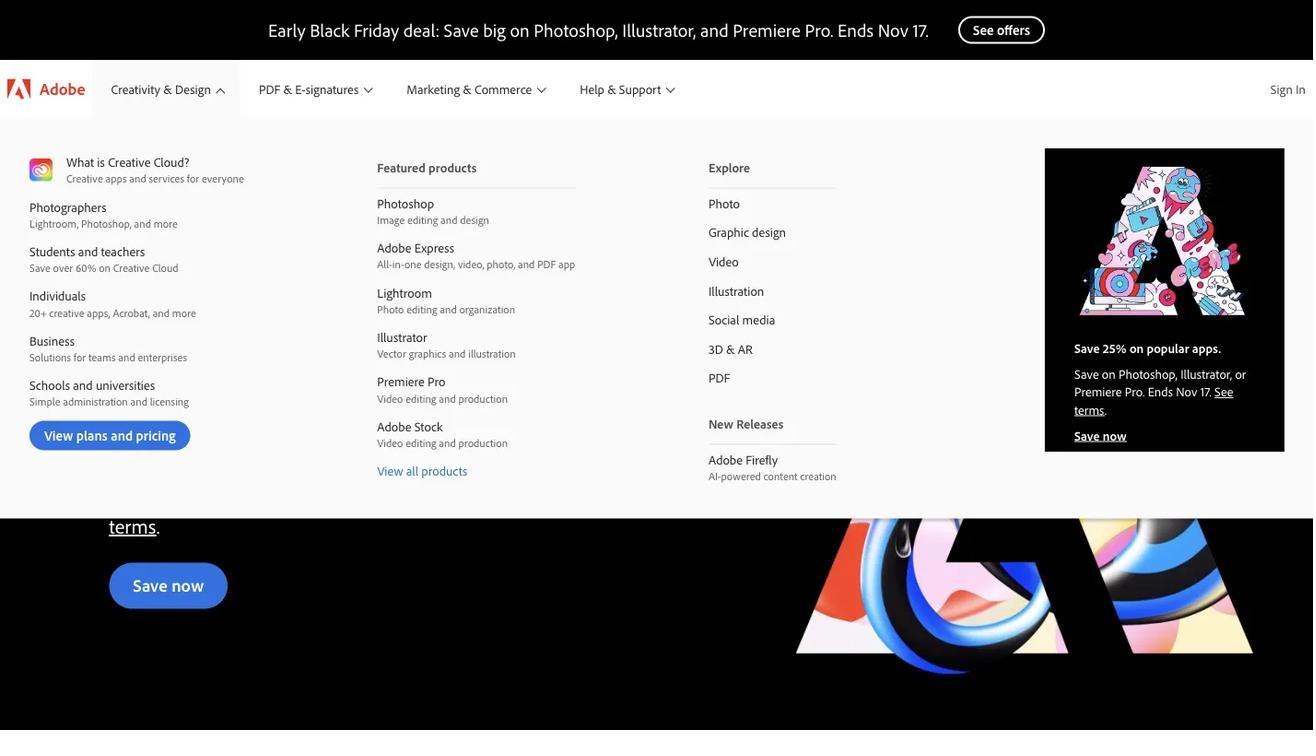 Task type: locate. For each thing, give the bounding box(es) containing it.
photo,
[[487, 257, 516, 271]]

plans
[[76, 427, 108, 444]]

& for 3d
[[727, 341, 735, 357]]

photo down the lightroom
[[377, 302, 404, 316]]

all
[[406, 463, 419, 479]]

creative down teachers in the top of the page
[[113, 261, 150, 275]]

adobe stock video editing and production
[[377, 418, 508, 450]]

see left "offers"
[[974, 21, 995, 39]]

see inside main element
[[1215, 384, 1234, 400]]

photoshop, down save 25% on popular apps.
[[1119, 366, 1178, 382]]

see terms link
[[1075, 384, 1234, 418], [109, 482, 565, 539]]

now inside main element
[[1104, 427, 1127, 443]]

now down save on photoshop, illustrator, or premiere pro. ends nov 17.
[[1104, 427, 1127, 443]]

1 horizontal spatial ends
[[838, 18, 874, 41]]

0 horizontal spatial early
[[109, 333, 196, 384]]

editing down photoshop
[[408, 213, 438, 227]]

0 horizontal spatial illustrator,
[[242, 452, 324, 478]]

pdf & e-signatures button
[[241, 60, 388, 118]]

0 horizontal spatial for
[[74, 350, 86, 364]]

2 horizontal spatial ends
[[1149, 384, 1174, 400]]

licensing
[[150, 395, 189, 409]]

more down "cloud" at the left
[[172, 305, 196, 319]]

1 vertical spatial pro.
[[1126, 384, 1146, 400]]

0 horizontal spatial nov
[[474, 482, 508, 508]]

1 horizontal spatial view
[[377, 463, 403, 479]]

adobe up ai-
[[709, 451, 743, 467]]

friday inside early black friday deal. get 25% off.
[[307, 333, 412, 384]]

. inside main element
[[1105, 402, 1108, 418]]

0 horizontal spatial or
[[328, 452, 345, 478]]

0 horizontal spatial photo
[[377, 302, 404, 316]]

for inside "what is creative cloud? creative apps and services for everyone"
[[187, 172, 199, 185]]

adobe up "in-"
[[377, 240, 412, 256]]

save now link down first
[[109, 563, 228, 609]]

video up view all products
[[377, 436, 403, 450]]

0 vertical spatial illustrator,
[[623, 18, 697, 41]]

2 horizontal spatial for
[[543, 452, 565, 478]]

video for adobe stock
[[377, 436, 403, 450]]

ar
[[738, 341, 753, 357]]

first
[[140, 482, 171, 508]]

pro,
[[430, 452, 461, 478]]

0 vertical spatial nov
[[879, 18, 909, 41]]

friday
[[354, 18, 399, 41], [307, 333, 412, 384]]

and inside photoshop image editing and design
[[441, 213, 458, 227]]

and inside adobe express all-in-one design, video, photo, and pdf app
[[518, 257, 535, 271]]

& right 3d
[[727, 341, 735, 357]]

0 horizontal spatial pdf
[[259, 81, 281, 97]]

1 vertical spatial more
[[172, 305, 196, 319]]

production for pro
[[459, 391, 508, 405]]

0 vertical spatial pro.
[[806, 18, 834, 41]]

0 vertical spatial see terms link
[[1075, 384, 1234, 418]]

black down early black friday deal. get 25% off. image
[[205, 333, 298, 384]]

1 vertical spatial pdf
[[538, 257, 556, 271]]

25% left popular
[[1104, 340, 1127, 356]]

illustrator,
[[623, 18, 697, 41], [1181, 366, 1233, 382], [242, 452, 324, 478]]

adobe left stock
[[377, 418, 412, 434]]

0 vertical spatial save now
[[1075, 427, 1127, 443]]

& right "help"
[[608, 81, 617, 97]]

2 horizontal spatial 17.
[[1201, 384, 1212, 400]]

friday left deal:
[[354, 18, 399, 41]]

buy photoshop, illustrator, or premiere pro, and save for the first six months.
[[109, 452, 565, 508]]

production down deal.
[[459, 391, 508, 405]]

products up photoshop image editing and design
[[429, 160, 477, 176]]

& left design on the left top of page
[[163, 81, 172, 97]]

see terms link down save 25% on popular apps.
[[1075, 384, 1234, 418]]

students
[[30, 243, 75, 259]]

creative inside students and teachers save over 60% on creative cloud
[[113, 261, 150, 275]]

0 vertical spatial view
[[44, 427, 73, 444]]

1 horizontal spatial see terms
[[1075, 384, 1234, 418]]

1 horizontal spatial design
[[752, 224, 787, 240]]

administration
[[63, 395, 128, 409]]

for right 'save'
[[543, 452, 565, 478]]

0 vertical spatial terms
[[1075, 402, 1105, 418]]

0 vertical spatial friday
[[354, 18, 399, 41]]

adobe
[[40, 78, 85, 99], [377, 240, 412, 256], [377, 418, 412, 434], [709, 451, 743, 467]]

see
[[974, 21, 995, 39], [1215, 384, 1234, 400], [535, 482, 565, 508]]

and inside adobe stock video editing and production
[[439, 436, 456, 450]]

students and teachers save over 60% on creative cloud
[[30, 243, 178, 275]]

view left all
[[377, 463, 403, 479]]

design,
[[424, 257, 456, 271]]

photo inside photo link
[[709, 195, 740, 211]]

1 vertical spatial ends
[[1149, 384, 1174, 400]]

on down save 25% on popular apps.
[[1103, 366, 1116, 382]]

illustrator, up the support at the top of page
[[623, 18, 697, 41]]

apps
[[106, 172, 127, 185]]

main element
[[0, 60, 1314, 519]]

save inside students and teachers save over 60% on creative cloud
[[30, 261, 51, 275]]

six
[[176, 482, 197, 508]]

teams
[[88, 350, 116, 364]]

& left e-
[[284, 81, 292, 97]]

0 vertical spatial 25%
[[1104, 340, 1127, 356]]

illustrator, down off.
[[242, 452, 324, 478]]

illustrator vector graphics and illustration
[[377, 329, 516, 360]]

& for help
[[608, 81, 617, 97]]

commerce
[[475, 81, 532, 97]]

photoshop,
[[534, 18, 618, 41], [81, 216, 132, 230], [1119, 366, 1178, 382], [145, 452, 238, 478]]

see down 'save'
[[535, 482, 565, 508]]

. down view all products
[[401, 482, 404, 508]]

on right big
[[510, 18, 530, 41]]

& inside popup button
[[163, 81, 172, 97]]

acrobat,
[[113, 305, 150, 319]]

1 vertical spatial see terms link
[[109, 482, 565, 539]]

or
[[1236, 366, 1247, 382], [328, 452, 345, 478]]

1 horizontal spatial terms
[[1075, 402, 1105, 418]]

video inside adobe stock video editing and production
[[377, 436, 403, 450]]

save down students
[[30, 261, 51, 275]]

design inside graphic design link
[[752, 224, 787, 240]]

1 horizontal spatial see terms link
[[1075, 384, 1234, 418]]

pdf for pdf link
[[709, 370, 731, 386]]

in-
[[393, 257, 405, 271]]

& for marketing
[[463, 81, 472, 97]]

0 vertical spatial or
[[1236, 366, 1247, 382]]

graphic design
[[709, 224, 787, 240]]

early for early black friday deal. get 25% off.
[[109, 333, 196, 384]]

1 vertical spatial early
[[109, 333, 196, 384]]

services
[[149, 172, 184, 185]]

production inside adobe stock video editing and production
[[459, 436, 508, 450]]

0 vertical spatial video
[[709, 253, 739, 270]]

25% inside main element
[[1104, 340, 1127, 356]]

0 vertical spatial now
[[1104, 427, 1127, 443]]

offers
[[998, 21, 1031, 39]]

early inside early black friday deal. get 25% off.
[[109, 333, 196, 384]]

production for stock
[[459, 436, 508, 450]]

0 vertical spatial ends
[[838, 18, 874, 41]]

& inside popup button
[[608, 81, 617, 97]]

0 vertical spatial production
[[459, 391, 508, 405]]

video down graphic
[[709, 253, 739, 270]]

creative up apps
[[108, 154, 151, 170]]

regularly at us$22.99 element
[[349, 482, 425, 508]]

pdf down 3d
[[709, 370, 731, 386]]

months.
[[202, 482, 269, 508]]

2 vertical spatial nov
[[474, 482, 508, 508]]

save down save 25% on popular apps.
[[1075, 366, 1100, 382]]

help & support
[[580, 81, 661, 97]]

0 horizontal spatial see terms
[[109, 482, 565, 539]]

1 vertical spatial for
[[74, 350, 86, 364]]

0 vertical spatial more
[[154, 216, 178, 230]]

illustrator, down apps.
[[1181, 366, 1233, 382]]

1 vertical spatial save now
[[133, 574, 204, 596]]

early black friday deal. get 25% off. image
[[109, 252, 326, 311]]

video inside premiere pro video editing and production
[[377, 391, 403, 405]]

0 horizontal spatial ends
[[430, 482, 470, 508]]

editing inside premiere pro video editing and production
[[406, 391, 437, 405]]

adobe inside adobe express all-in-one design, video, photo, and pdf app
[[377, 240, 412, 256]]

25% right pricing
[[179, 384, 253, 435]]

1 horizontal spatial black
[[310, 18, 350, 41]]

adobe express all-in-one design, video, photo, and pdf app
[[377, 240, 576, 271]]

&
[[163, 81, 172, 97], [284, 81, 292, 97], [463, 81, 472, 97], [608, 81, 617, 97], [727, 341, 735, 357]]

photographers lightroom, photoshop, and more
[[30, 199, 178, 230]]

2 vertical spatial creative
[[113, 261, 150, 275]]

1 vertical spatial see
[[1215, 384, 1234, 400]]

adobe inside adobe stock video editing and production
[[377, 418, 412, 434]]

17. down 'save'
[[513, 482, 530, 508]]

popular
[[1147, 340, 1190, 356]]

1 vertical spatial friday
[[307, 333, 412, 384]]

2 vertical spatial 17.
[[513, 482, 530, 508]]

pro. inside save on photoshop, illustrator, or premiere pro. ends nov 17.
[[1126, 384, 1146, 400]]

black inside early black friday deal. get 25% off.
[[205, 333, 298, 384]]

illustration
[[709, 283, 765, 299]]

and inside "what is creative cloud? creative apps and services for everyone"
[[129, 172, 146, 185]]

design down photo link
[[752, 224, 787, 240]]

pdf left e-
[[259, 81, 281, 97]]

see terms down all
[[109, 482, 565, 539]]

illustrator, inside save on photoshop, illustrator, or premiere pro. ends nov 17.
[[1181, 366, 1233, 382]]

1 horizontal spatial now
[[1104, 427, 1127, 443]]

1 vertical spatial view
[[377, 463, 403, 479]]

2 vertical spatial for
[[543, 452, 565, 478]]

for
[[187, 172, 199, 185], [74, 350, 86, 364], [543, 452, 565, 478]]

editing down the lightroom
[[407, 302, 438, 316]]

save down save on photoshop, illustrator, or premiere pro. ends nov 17.
[[1075, 427, 1101, 443]]

adobe right adobe, inc. icon
[[40, 78, 85, 99]]

video for premiere pro
[[377, 391, 403, 405]]

see terms down save 25% on popular apps.
[[1075, 384, 1234, 418]]

products right all
[[422, 463, 468, 479]]

early
[[268, 18, 306, 41], [109, 333, 196, 384]]

0 horizontal spatial now
[[172, 574, 204, 596]]

support
[[620, 81, 661, 97]]

and inside business solutions for teams and enterprises
[[118, 350, 135, 364]]

17. down apps.
[[1201, 384, 1212, 400]]

1 vertical spatial nov
[[1177, 384, 1198, 400]]

terms
[[1075, 402, 1105, 418], [109, 513, 156, 539]]

photoshop, up six
[[145, 452, 238, 478]]

1 vertical spatial 25%
[[179, 384, 253, 435]]

pro
[[428, 374, 446, 390]]

see terms
[[1075, 384, 1234, 418], [109, 482, 565, 539]]

0 vertical spatial see terms
[[1075, 384, 1234, 418]]

60%
[[76, 261, 96, 275]]

view
[[44, 427, 73, 444], [377, 463, 403, 479]]

2 horizontal spatial see
[[1215, 384, 1234, 400]]

production inside premiere pro video editing and production
[[459, 391, 508, 405]]

2 horizontal spatial .
[[1105, 402, 1108, 418]]

2 vertical spatial illustrator,
[[242, 452, 324, 478]]

creative down what
[[66, 172, 103, 185]]

2 vertical spatial pdf
[[709, 370, 731, 386]]

and
[[701, 18, 729, 41], [129, 172, 146, 185], [441, 213, 458, 227], [134, 216, 151, 230], [78, 243, 98, 259], [518, 257, 535, 271], [440, 302, 457, 316], [153, 305, 170, 319], [449, 347, 466, 360], [118, 350, 135, 364], [73, 377, 93, 393], [439, 391, 456, 405], [131, 395, 147, 409], [111, 427, 133, 444], [439, 436, 456, 450], [466, 452, 497, 478]]

adobe link
[[0, 60, 93, 118]]

black for get
[[205, 333, 298, 384]]

3d
[[709, 341, 724, 357]]

black for save
[[310, 18, 350, 41]]

0 horizontal spatial see
[[535, 482, 565, 508]]

2 horizontal spatial pdf
[[709, 370, 731, 386]]

0 horizontal spatial save now
[[133, 574, 204, 596]]

nov
[[879, 18, 909, 41], [1177, 384, 1198, 400], [474, 482, 508, 508]]

get
[[109, 384, 169, 435]]

premiere
[[733, 18, 801, 41], [377, 374, 425, 390], [1075, 384, 1123, 400], [350, 452, 425, 478]]

app
[[559, 257, 576, 271]]

0 horizontal spatial .
[[156, 513, 160, 539]]

lightroom
[[377, 284, 432, 300]]

photoshop, up teachers in the top of the page
[[81, 216, 132, 230]]

1 vertical spatial terms
[[109, 513, 156, 539]]

or inside save on photoshop, illustrator, or premiere pro. ends nov 17.
[[1236, 366, 1247, 382]]

save now for the bottommost save now link
[[133, 574, 204, 596]]

0 vertical spatial early
[[268, 18, 306, 41]]

adobe, inc. image
[[7, 79, 30, 99]]

1 production from the top
[[459, 391, 508, 405]]

now
[[1104, 427, 1127, 443], [172, 574, 204, 596]]

0 vertical spatial for
[[187, 172, 199, 185]]

1 horizontal spatial for
[[187, 172, 199, 185]]

black up signatures
[[310, 18, 350, 41]]

2 vertical spatial see
[[535, 482, 565, 508]]

save now inside main element
[[1075, 427, 1127, 443]]

0 horizontal spatial save now link
[[109, 563, 228, 609]]

production up view all products link
[[459, 436, 508, 450]]

cloud
[[152, 261, 178, 275]]

. down save on photoshop, illustrator, or premiere pro. ends nov 17.
[[1105, 402, 1108, 418]]

1 horizontal spatial photo
[[709, 195, 740, 211]]

media
[[743, 312, 776, 328]]

for inside buy photoshop, illustrator, or premiere pro, and save for the first six months.
[[543, 452, 565, 478]]

view for view plans and pricing
[[44, 427, 73, 444]]

design up adobe express all-in-one design, video, photo, and pdf app
[[460, 213, 490, 227]]

photographers
[[30, 199, 107, 215]]

for right services
[[187, 172, 199, 185]]

pdf inside dropdown button
[[259, 81, 281, 97]]

1 vertical spatial production
[[459, 436, 508, 450]]

view left the plans
[[44, 427, 73, 444]]

editing down stock
[[406, 436, 437, 450]]

image
[[377, 213, 405, 227]]

adobe inside adobe firefly ai-powered content creation
[[709, 451, 743, 467]]

1 vertical spatial .
[[401, 482, 404, 508]]

0 horizontal spatial pro.
[[806, 18, 834, 41]]

premiere pro video editing and production
[[377, 374, 508, 405]]

terms down save on photoshop, illustrator, or premiere pro. ends nov 17.
[[1075, 402, 1105, 418]]

1 vertical spatial 17.
[[1201, 384, 1212, 400]]

more inside individuals 20+ creative apps, acrobat, and more
[[172, 305, 196, 319]]

save now down first
[[133, 574, 204, 596]]

terms inside main element
[[1075, 402, 1105, 418]]

pdf left the app
[[538, 257, 556, 271]]

adobe for adobe firefly ai-powered content creation
[[709, 451, 743, 467]]

editing down pro
[[406, 391, 437, 405]]

save now down save on photoshop, illustrator, or premiere pro. ends nov 17.
[[1075, 427, 1127, 443]]

. down first
[[156, 513, 160, 539]]

photoshop image editing and design
[[377, 195, 490, 227]]

1 vertical spatial photo
[[377, 302, 404, 316]]

& right marketing
[[463, 81, 472, 97]]

0 vertical spatial 17.
[[913, 18, 929, 41]]

pro.
[[806, 18, 834, 41], [1126, 384, 1146, 400]]

solutions
[[30, 350, 71, 364]]

early up licensing
[[109, 333, 196, 384]]

terms down the
[[109, 513, 156, 539]]

friday for deal.
[[307, 333, 412, 384]]

early up e-
[[268, 18, 306, 41]]

1 horizontal spatial pdf
[[538, 257, 556, 271]]

more up "cloud" at the left
[[154, 216, 178, 230]]

1 horizontal spatial 25%
[[1104, 340, 1127, 356]]

1 horizontal spatial illustrator,
[[623, 18, 697, 41]]

what
[[66, 154, 94, 170]]

0 vertical spatial .
[[1105, 402, 1108, 418]]

now for save now link to the right
[[1104, 427, 1127, 443]]

now down six
[[172, 574, 204, 596]]

1 horizontal spatial save now
[[1075, 427, 1127, 443]]

see down apps.
[[1215, 384, 1234, 400]]

vector
[[377, 347, 406, 360]]

1 vertical spatial black
[[205, 333, 298, 384]]

2 production from the top
[[459, 436, 508, 450]]

photoshop, inside photographers lightroom, photoshop, and more
[[81, 216, 132, 230]]

0 vertical spatial creative
[[108, 154, 151, 170]]

1 horizontal spatial pro.
[[1126, 384, 1146, 400]]

new
[[709, 416, 734, 432]]

terms for the leftmost see terms link
[[109, 513, 156, 539]]

for left teams
[[74, 350, 86, 364]]

products inside heading
[[429, 160, 477, 176]]

powered
[[721, 469, 761, 483]]

1 vertical spatial see terms
[[109, 482, 565, 539]]

video down vector
[[377, 391, 403, 405]]

editing inside "lightroom photo editing and organization"
[[407, 302, 438, 316]]

1 horizontal spatial early
[[268, 18, 306, 41]]

sign
[[1271, 81, 1294, 97]]

save now link down save on photoshop, illustrator, or premiere pro. ends nov 17.
[[1075, 427, 1127, 443]]

schools
[[30, 377, 70, 393]]

0 vertical spatial save now link
[[1075, 427, 1127, 443]]

2 vertical spatial ends
[[430, 482, 470, 508]]

and inside individuals 20+ creative apps, acrobat, and more
[[153, 305, 170, 319]]

ends
[[838, 18, 874, 41], [1149, 384, 1174, 400], [430, 482, 470, 508]]

1 horizontal spatial nov
[[879, 18, 909, 41]]

17. left see offers on the right top
[[913, 18, 929, 41]]

see terms link down all
[[109, 482, 565, 539]]

0 horizontal spatial design
[[460, 213, 490, 227]]

1 vertical spatial illustrator,
[[1181, 366, 1233, 382]]

0 horizontal spatial terms
[[109, 513, 156, 539]]

individuals
[[30, 288, 86, 304]]

0 vertical spatial pdf
[[259, 81, 281, 97]]

on right 60%
[[99, 261, 111, 275]]

photo up graphic
[[709, 195, 740, 211]]

now for the bottommost save now link
[[172, 574, 204, 596]]

in
[[1297, 81, 1307, 97]]

nov inside save on photoshop, illustrator, or premiere pro. ends nov 17.
[[1177, 384, 1198, 400]]

friday down the lightroom
[[307, 333, 412, 384]]



Task type: describe. For each thing, give the bounding box(es) containing it.
and inside "lightroom photo editing and organization"
[[440, 302, 457, 316]]

new releases
[[709, 416, 784, 432]]

save inside save on photoshop, illustrator, or premiere pro. ends nov 17.
[[1075, 366, 1100, 382]]

one
[[405, 257, 422, 271]]

and inside view plans and pricing link
[[111, 427, 133, 444]]

enterprises
[[138, 350, 187, 364]]

apps.
[[1193, 340, 1222, 356]]

photoshop, up "help"
[[534, 18, 618, 41]]

graphic
[[709, 224, 750, 240]]

organization
[[460, 302, 516, 316]]

0 horizontal spatial 17.
[[513, 482, 530, 508]]

see terms inside main element
[[1075, 384, 1234, 418]]

or inside buy photoshop, illustrator, or premiere pro, and save for the first six months.
[[328, 452, 345, 478]]

pdf inside adobe express all-in-one design, video, photo, and pdf app
[[538, 257, 556, 271]]

25% inside early black friday deal. get 25% off.
[[179, 384, 253, 435]]

design inside photoshop image editing and design
[[460, 213, 490, 227]]

what is creative cloud? creative apps and services for everyone
[[66, 154, 244, 185]]

view all products
[[377, 463, 468, 479]]

ends inside save on photoshop, illustrator, or premiere pro. ends nov 17.
[[1149, 384, 1174, 400]]

creativity & design button
[[93, 60, 241, 118]]

illustration link
[[679, 276, 867, 305]]

0 horizontal spatial see terms link
[[109, 482, 565, 539]]

2 vertical spatial .
[[156, 513, 160, 539]]

1 vertical spatial save now link
[[109, 563, 228, 609]]

over
[[53, 261, 73, 275]]

all-
[[377, 257, 393, 271]]

and inside illustrator vector graphics and illustration
[[449, 347, 466, 360]]

1 vertical spatial products
[[422, 463, 468, 479]]

photoshop, inside buy photoshop, illustrator, or premiere pro, and save for the first six months.
[[145, 452, 238, 478]]

is
[[97, 154, 105, 170]]

adobe for adobe express all-in-one design, video, photo, and pdf app
[[377, 240, 412, 256]]

featured products heading
[[377, 148, 576, 189]]

explore
[[709, 160, 751, 176]]

sign in button
[[1264, 66, 1314, 112]]

adobe for adobe stock video editing and production
[[377, 418, 412, 434]]

illustration
[[469, 347, 516, 360]]

for for buy photoshop, illustrator, or premiere pro, and save for the first six months.
[[543, 452, 565, 478]]

premiere inside save on photoshop, illustrator, or premiere pro. ends nov 17.
[[1075, 384, 1123, 400]]

save down first
[[133, 574, 168, 596]]

save left big
[[444, 18, 479, 41]]

signatures
[[306, 81, 359, 97]]

lightroom photo editing and organization
[[377, 284, 516, 316]]

social media
[[709, 312, 776, 328]]

video link
[[679, 247, 867, 276]]

deal:
[[404, 18, 440, 41]]

deal.
[[421, 333, 503, 384]]

save now for save now link to the right
[[1075, 427, 1127, 443]]

buy
[[109, 452, 140, 478]]

for for what is creative cloud? creative apps and services for everyone
[[187, 172, 199, 185]]

& for pdf
[[284, 81, 292, 97]]

graphic design link
[[679, 218, 867, 247]]

photo inside "lightroom photo editing and organization"
[[377, 302, 404, 316]]

simple
[[30, 395, 60, 409]]

marketing & commerce button
[[388, 60, 562, 118]]

creative
[[49, 305, 84, 319]]

save 25% on popular apps.
[[1075, 340, 1222, 356]]

business solutions for teams and enterprises
[[30, 332, 187, 364]]

everyone
[[202, 172, 244, 185]]

ai-
[[709, 469, 721, 483]]

sign in
[[1271, 81, 1307, 97]]

save up save on photoshop, illustrator, or premiere pro. ends nov 17.
[[1075, 340, 1101, 356]]

cloud?
[[154, 154, 189, 170]]

editing inside adobe stock video editing and production
[[406, 436, 437, 450]]

and inside premiere pro video editing and production
[[439, 391, 456, 405]]

design
[[175, 81, 211, 97]]

stock
[[415, 418, 443, 434]]

featured
[[377, 160, 426, 176]]

and inside buy photoshop, illustrator, or premiere pro, and save for the first six months.
[[466, 452, 497, 478]]

the
[[109, 482, 136, 508]]

photoshop
[[377, 195, 434, 211]]

1 horizontal spatial save now link
[[1075, 427, 1127, 443]]

content
[[764, 469, 798, 483]]

explore heading
[[709, 148, 837, 189]]

pdf for pdf & e-signatures
[[259, 81, 281, 97]]

early for early black friday deal: save big on photoshop, illustrator, and premiere pro. ends nov 17.
[[268, 18, 306, 41]]

save
[[501, 452, 538, 478]]

teachers
[[101, 243, 145, 259]]

photoshop, inside save on photoshop, illustrator, or premiere pro. ends nov 17.
[[1119, 366, 1178, 382]]

marketing & commerce
[[407, 81, 532, 97]]

premiere inside buy photoshop, illustrator, or premiere pro, and save for the first six months.
[[350, 452, 425, 478]]

1 horizontal spatial .
[[401, 482, 404, 508]]

editing inside photoshop image editing and design
[[408, 213, 438, 227]]

and inside students and teachers save over 60% on creative cloud
[[78, 243, 98, 259]]

pricing
[[136, 427, 176, 444]]

0 vertical spatial see
[[974, 21, 995, 39]]

social media link
[[679, 305, 867, 334]]

more inside photographers lightroom, photoshop, and more
[[154, 216, 178, 230]]

and inside photographers lightroom, photoshop, and more
[[134, 216, 151, 230]]

friday for deal:
[[354, 18, 399, 41]]

video inside video link
[[709, 253, 739, 270]]

schools and universities simple administration and licensing
[[30, 377, 189, 409]]

premiere inside premiere pro video editing and production
[[377, 374, 425, 390]]

on inside students and teachers save over 60% on creative cloud
[[99, 261, 111, 275]]

universities
[[96, 377, 155, 393]]

creation
[[801, 469, 837, 483]]

help
[[580, 81, 605, 97]]

pdf link
[[679, 363, 867, 393]]

on inside save on photoshop, illustrator, or premiere pro. ends nov 17.
[[1103, 366, 1116, 382]]

terms for rightmost see terms link
[[1075, 402, 1105, 418]]

3d & ar
[[709, 341, 753, 357]]

. 99 ends nov 17.
[[401, 482, 535, 508]]

20+
[[30, 305, 47, 319]]

view for view all products
[[377, 463, 403, 479]]

1 vertical spatial creative
[[66, 172, 103, 185]]

& for creativity
[[163, 81, 172, 97]]

17. inside save on photoshop, illustrator, or premiere pro. ends nov 17.
[[1201, 384, 1212, 400]]

adobe for adobe
[[40, 78, 85, 99]]

on left popular
[[1130, 340, 1145, 356]]

creativity
[[111, 81, 160, 97]]

see offers link
[[959, 16, 1046, 44]]

save on photoshop, illustrator, or premiere pro. ends nov 17.
[[1075, 366, 1247, 400]]

3d & ar link
[[679, 334, 867, 363]]

individuals 20+ creative apps, acrobat, and more
[[30, 288, 196, 319]]

off.
[[263, 384, 316, 435]]

releases
[[737, 416, 784, 432]]

for inside business solutions for teams and enterprises
[[74, 350, 86, 364]]

early black friday deal: save big on photoshop, illustrator, and premiere pro. ends nov 17.
[[268, 18, 929, 41]]

illustrator, inside buy photoshop, illustrator, or premiere pro, and save for the first six months.
[[242, 452, 324, 478]]

pdf & e-signatures
[[259, 81, 359, 97]]

early black friday deal. get 25% off.
[[109, 333, 503, 435]]

photo link
[[679, 189, 867, 218]]

new releases heading
[[709, 404, 837, 445]]

firefly
[[746, 451, 778, 467]]

1 horizontal spatial 17.
[[913, 18, 929, 41]]



Task type: vqa. For each thing, say whether or not it's contained in the screenshot.
third Check mark icon from the top
no



